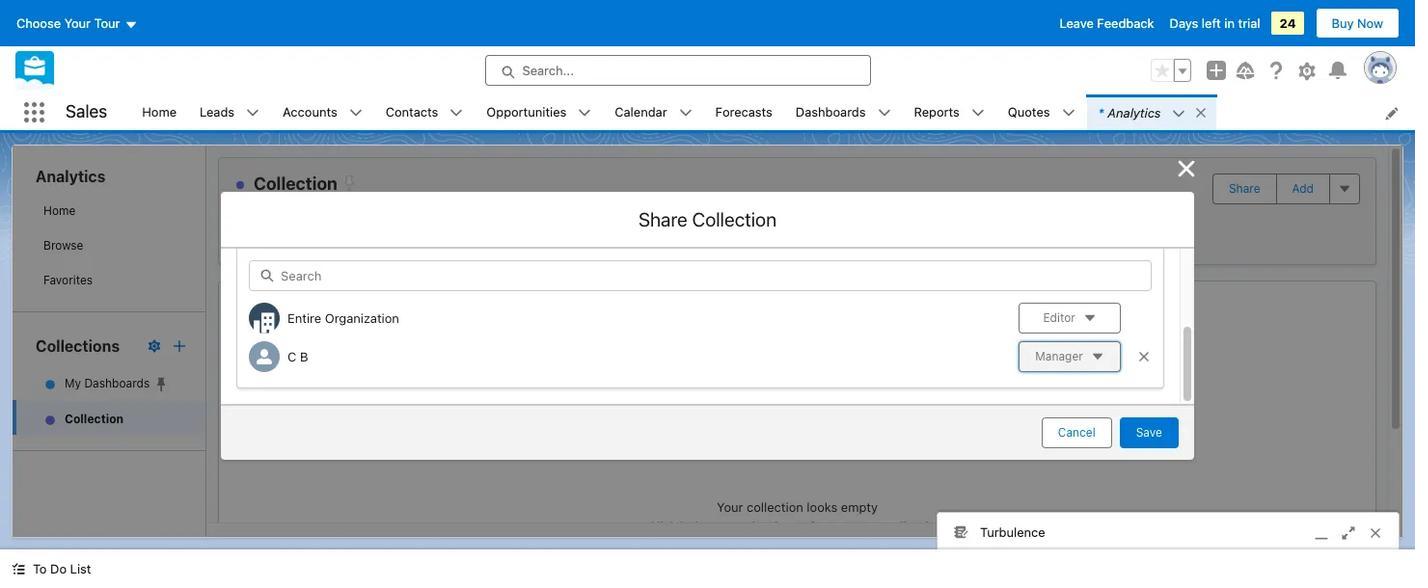 Task type: locate. For each thing, give the bounding box(es) containing it.
text default image left *
[[1062, 106, 1075, 120]]

do
[[50, 562, 67, 577]]

calendar link
[[603, 95, 679, 130]]

leads list item
[[188, 95, 271, 130]]

choose
[[16, 15, 61, 31]]

text default image for reports
[[971, 106, 985, 120]]

text default image left to
[[12, 563, 25, 576]]

text default image right the contacts
[[450, 106, 463, 120]]

to
[[33, 562, 47, 577]]

in
[[1225, 15, 1235, 31]]

list
[[70, 562, 91, 577]]

text default image for accounts
[[349, 106, 362, 120]]

forecasts link
[[704, 95, 784, 130]]

text default image for opportunities
[[578, 106, 592, 120]]

home
[[142, 104, 177, 119]]

group
[[1151, 59, 1192, 82]]

text default image inside accounts list item
[[349, 106, 362, 120]]

feedback
[[1097, 15, 1154, 31]]

text default image left calendar link
[[578, 106, 592, 120]]

dashboards
[[796, 104, 866, 119]]

leads
[[200, 104, 235, 119]]

forecasts
[[715, 104, 773, 119]]

text default image right analytics
[[1173, 107, 1186, 120]]

text default image
[[246, 106, 260, 120], [877, 106, 891, 120], [971, 106, 985, 120], [1173, 107, 1186, 120], [12, 563, 25, 576]]

text default image right "leads"
[[246, 106, 260, 120]]

your
[[64, 15, 91, 31]]

days left in trial
[[1170, 15, 1260, 31]]

opportunities
[[487, 104, 567, 119]]

text default image down search... button
[[679, 106, 692, 120]]

text default image inside calendar list item
[[679, 106, 692, 120]]

leave feedback
[[1060, 15, 1154, 31]]

text default image inside contacts "list item"
[[450, 106, 463, 120]]

text default image inside the quotes 'list item'
[[1062, 106, 1075, 120]]

quotes link
[[996, 95, 1062, 130]]

text default image for leads
[[246, 106, 260, 120]]

text default image inside leads list item
[[246, 106, 260, 120]]

tour
[[94, 15, 120, 31]]

text default image
[[1195, 106, 1208, 119], [349, 106, 362, 120], [450, 106, 463, 120], [578, 106, 592, 120], [679, 106, 692, 120], [1062, 106, 1075, 120]]

text default image right analytics
[[1195, 106, 1208, 119]]

list
[[131, 95, 1415, 130]]

reports link
[[903, 95, 971, 130]]

calendar list item
[[603, 95, 704, 130]]

text default image for calendar
[[679, 106, 692, 120]]

text default image right reports
[[971, 106, 985, 120]]

home link
[[131, 95, 188, 130]]

text default image inside to do list button
[[12, 563, 25, 576]]

text default image right accounts at the left of page
[[349, 106, 362, 120]]

list item
[[1087, 95, 1217, 130]]

leave feedback link
[[1060, 15, 1154, 31]]

reports
[[914, 104, 960, 119]]

sales
[[66, 102, 107, 122]]

calendar
[[615, 104, 667, 119]]

*
[[1098, 105, 1104, 120]]

buy now
[[1332, 15, 1383, 31]]

* analytics
[[1098, 105, 1161, 120]]

text default image inside dashboards list item
[[877, 106, 891, 120]]

list item containing *
[[1087, 95, 1217, 130]]

text default image left reports link
[[877, 106, 891, 120]]

text default image inside the opportunities list item
[[578, 106, 592, 120]]

opportunities link
[[475, 95, 578, 130]]

text default image inside reports list item
[[971, 106, 985, 120]]



Task type: describe. For each thing, give the bounding box(es) containing it.
text default image for quotes
[[1062, 106, 1075, 120]]

now
[[1358, 15, 1383, 31]]

buy now button
[[1316, 8, 1400, 39]]

dashboards list item
[[784, 95, 903, 130]]

left
[[1202, 15, 1221, 31]]

to do list
[[33, 562, 91, 577]]

contacts link
[[374, 95, 450, 130]]

reports list item
[[903, 95, 996, 130]]

choose your tour
[[16, 15, 120, 31]]

dashboards link
[[784, 95, 877, 130]]

text default image for contacts
[[450, 106, 463, 120]]

analytics
[[1108, 105, 1161, 120]]

search... button
[[485, 55, 871, 86]]

leave
[[1060, 15, 1094, 31]]

accounts link
[[271, 95, 349, 130]]

accounts
[[283, 104, 337, 119]]

text default image inside list item
[[1173, 107, 1186, 120]]

trial
[[1238, 15, 1260, 31]]

contacts list item
[[374, 95, 475, 130]]

choose your tour button
[[15, 8, 138, 39]]

list containing home
[[131, 95, 1415, 130]]

contacts
[[386, 104, 438, 119]]

leads link
[[188, 95, 246, 130]]

to do list button
[[0, 550, 103, 589]]

buy
[[1332, 15, 1354, 31]]

opportunities list item
[[475, 95, 603, 130]]

search...
[[522, 63, 574, 78]]

days
[[1170, 15, 1199, 31]]

quotes
[[1008, 104, 1050, 119]]

quotes list item
[[996, 95, 1087, 130]]

turbulence
[[980, 524, 1045, 540]]

text default image for dashboards
[[877, 106, 891, 120]]

accounts list item
[[271, 95, 374, 130]]

24
[[1280, 15, 1296, 31]]



Task type: vqa. For each thing, say whether or not it's contained in the screenshot.
Guidance Set Use Multi-Factor Authentication for Salesforce Logins
no



